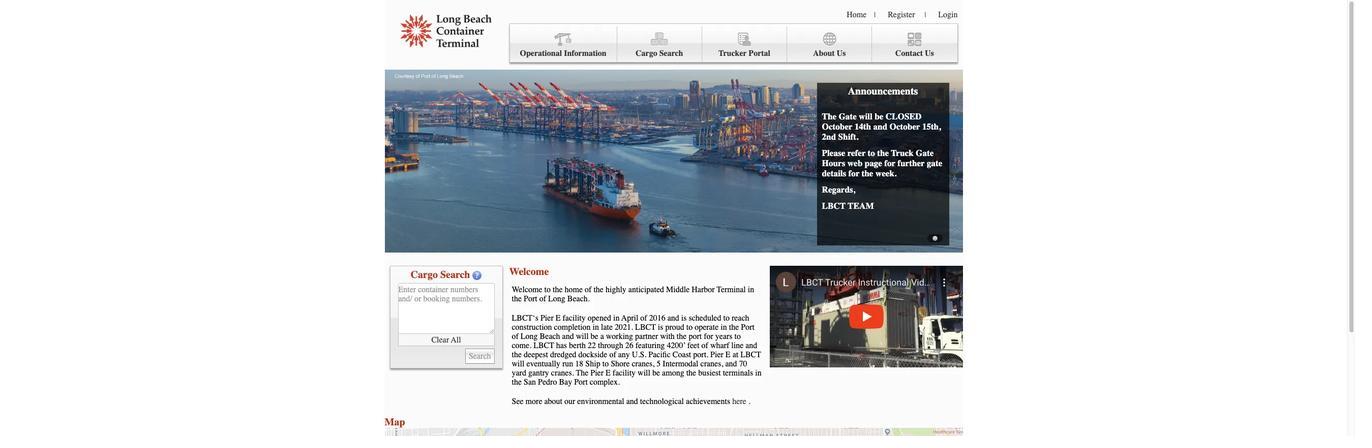 Task type: vqa. For each thing, say whether or not it's contained in the screenshot.
Updates
no



Task type: locate. For each thing, give the bounding box(es) containing it.
through
[[598, 341, 624, 351]]

0 horizontal spatial pier
[[541, 314, 554, 323]]

beach
[[540, 332, 560, 341]]

26
[[626, 341, 634, 351]]

partner
[[636, 332, 659, 341]]

is left proud
[[658, 323, 664, 332]]

long inside lbct's pier e facility opened in april of 2016 and is scheduled to reach construction completion in late 2021.  lbct is proud to operate in the port of long beach and will be a working partner with the port for years to come.  lbct has berth 22 through 26 featuring 4200' feet of wharf line and the deepest dredged dockside of any u.s. pacific coast port. pier e at lbct will eventually run 18 ship to shore cranes, 5 intermodal cranes, and 70 yard gantry cranes. the pier e facility will be among the busiest terminals in the san pedro bay port complex.
[[521, 332, 538, 341]]

0 vertical spatial cargo search
[[636, 49, 684, 58]]

for right port
[[704, 332, 714, 341]]

cargo inside cargo search link
[[636, 49, 658, 58]]

the left the san
[[512, 378, 522, 387]]

the inside lbct's pier e facility opened in april of 2016 and is scheduled to reach construction completion in late 2021.  lbct is proud to operate in the port of long beach and will be a working partner with the port for years to come.  lbct has berth 22 through 26 featuring 4200' feet of wharf line and the deepest dredged dockside of any u.s. pacific coast port. pier e at lbct will eventually run 18 ship to shore cranes, 5 intermodal cranes, and 70 yard gantry cranes. the pier e facility will be among the busiest terminals in the san pedro bay port complex.
[[576, 369, 589, 378]]

of right home
[[585, 285, 592, 295]]

0 horizontal spatial |
[[875, 11, 876, 19]]

| right home
[[875, 11, 876, 19]]

0 horizontal spatial for
[[704, 332, 714, 341]]

0 horizontal spatial port
[[524, 295, 538, 304]]

cargo search link
[[618, 26, 703, 62]]

1 vertical spatial cargo search
[[411, 269, 470, 281]]

cargo search inside menu bar
[[636, 49, 684, 58]]

featuring
[[636, 341, 665, 351]]

cranes,
[[632, 360, 655, 369], [701, 360, 724, 369]]

in right operate
[[721, 323, 727, 332]]

will down the announcements
[[859, 111, 873, 122]]

None submit
[[466, 349, 495, 364]]

home link
[[847, 10, 867, 19]]

october
[[822, 122, 853, 132], [890, 122, 921, 132]]

to left home
[[545, 285, 551, 295]]

1 horizontal spatial is
[[682, 314, 687, 323]]

middle
[[667, 285, 690, 295]]

the up yard
[[512, 351, 522, 360]]

2 horizontal spatial be
[[875, 111, 884, 122]]

closed
[[886, 111, 922, 122]]

0 vertical spatial search
[[660, 49, 684, 58]]

operational information link
[[510, 26, 618, 62]]

facility down beach.
[[563, 314, 586, 323]]

port up "lbct's"
[[524, 295, 538, 304]]

about us
[[814, 49, 846, 58]]

e left at
[[726, 351, 731, 360]]

1 horizontal spatial port
[[575, 378, 588, 387]]

0 horizontal spatial search
[[441, 269, 470, 281]]

1 vertical spatial e
[[726, 351, 731, 360]]

port right bay
[[575, 378, 588, 387]]

1 horizontal spatial us
[[926, 49, 935, 58]]

in
[[748, 285, 755, 295], [614, 314, 620, 323], [593, 323, 599, 332], [721, 323, 727, 332], [756, 369, 762, 378]]

1 horizontal spatial e
[[606, 369, 611, 378]]

intermodal
[[663, 360, 699, 369]]

will inside the "the gate will be closed october 14th and october 15th, 2nd shift."
[[859, 111, 873, 122]]

2 vertical spatial pier
[[591, 369, 604, 378]]

san
[[524, 378, 536, 387]]

1 vertical spatial the
[[576, 369, 589, 378]]

for right 'details'
[[849, 168, 860, 179]]

1 horizontal spatial cargo
[[636, 49, 658, 58]]

cranes.
[[551, 369, 574, 378]]

1 horizontal spatial long
[[549, 295, 566, 304]]

0 vertical spatial e
[[556, 314, 561, 323]]

cargo search
[[636, 49, 684, 58], [411, 269, 470, 281]]

april
[[622, 314, 639, 323]]

| left login link
[[925, 11, 927, 19]]

is
[[682, 314, 687, 323], [658, 323, 664, 332]]

welcome to the home of the highly anticipated middle harbor terminal in the port of long beach.
[[512, 285, 755, 304]]

1 horizontal spatial gate
[[916, 148, 934, 158]]

portal
[[749, 49, 771, 58]]

0 vertical spatial pier
[[541, 314, 554, 323]]

search
[[660, 49, 684, 58], [441, 269, 470, 281]]

0 vertical spatial port
[[524, 295, 538, 304]]

come.
[[512, 341, 532, 351]]

october up please
[[822, 122, 853, 132]]

will
[[859, 111, 873, 122], [576, 332, 589, 341], [512, 360, 525, 369], [638, 369, 651, 378]]

will left 5
[[638, 369, 651, 378]]

0 horizontal spatial cargo search
[[411, 269, 470, 281]]

eventually
[[527, 360, 561, 369]]

menu bar
[[510, 23, 958, 63]]

lbct's pier e facility opened in april of 2016 and is scheduled to reach construction completion in late 2021.  lbct is proud to operate in the port of long beach and will be a working partner with the port for years to come.  lbct has berth 22 through 26 featuring 4200' feet of wharf line and the deepest dredged dockside of any u.s. pacific coast port. pier e at lbct will eventually run 18 ship to shore cranes, 5 intermodal cranes, and 70 yard gantry cranes. the pier e facility will be among the busiest terminals in the san pedro bay port complex.
[[512, 314, 762, 387]]

0 horizontal spatial facility
[[563, 314, 586, 323]]

0 vertical spatial cargo
[[636, 49, 658, 58]]

0 vertical spatial long
[[549, 295, 566, 304]]

2 october from the left
[[890, 122, 921, 132]]

in right late
[[614, 314, 620, 323]]

home
[[565, 285, 583, 295]]

port
[[689, 332, 702, 341]]

pier
[[541, 314, 554, 323], [711, 351, 724, 360], [591, 369, 604, 378]]

1 cranes, from the left
[[632, 360, 655, 369]]

in left late
[[593, 323, 599, 332]]

0 horizontal spatial is
[[658, 323, 664, 332]]

1 vertical spatial facility
[[613, 369, 636, 378]]

2 vertical spatial e
[[606, 369, 611, 378]]

the right run
[[576, 369, 589, 378]]

0 horizontal spatial gate
[[839, 111, 857, 122]]

15th,
[[923, 122, 942, 132]]

0 vertical spatial the
[[822, 111, 837, 122]]

of up construction at the left bottom of the page
[[540, 295, 546, 304]]

e up beach
[[556, 314, 561, 323]]

gate right 'truck'
[[916, 148, 934, 158]]

the left 'truck'
[[878, 148, 889, 158]]

be left closed
[[875, 111, 884, 122]]

pier down dockside
[[591, 369, 604, 378]]

in right terminal on the right bottom of the page
[[748, 285, 755, 295]]

cranes, left 5
[[632, 360, 655, 369]]

home
[[847, 10, 867, 19]]

deepest
[[524, 351, 549, 360]]

1 us from the left
[[837, 49, 846, 58]]

1 horizontal spatial october
[[890, 122, 921, 132]]

gate up the shift.
[[839, 111, 857, 122]]

terminal
[[717, 285, 746, 295]]

us right 'about'
[[837, 49, 846, 58]]

facility
[[563, 314, 586, 323], [613, 369, 636, 378]]

to right the refer in the right top of the page
[[868, 148, 876, 158]]

lbct's
[[512, 314, 539, 323]]

the up '2nd'
[[822, 111, 837, 122]]

pier up beach
[[541, 314, 554, 323]]

2 horizontal spatial pier
[[711, 351, 724, 360]]

u.s.
[[632, 351, 647, 360]]

1 horizontal spatial pier
[[591, 369, 604, 378]]

2 us from the left
[[926, 49, 935, 58]]

to inside welcome to the home of the highly anticipated middle harbor terminal in the port of long beach.
[[545, 285, 551, 295]]

working
[[606, 332, 634, 341]]

2 cranes, from the left
[[701, 360, 724, 369]]

1 horizontal spatial search
[[660, 49, 684, 58]]

the right among at the bottom of the page
[[687, 369, 697, 378]]

the left port
[[677, 332, 687, 341]]

will left a
[[576, 332, 589, 341]]

be left among at the bottom of the page
[[653, 369, 660, 378]]

long left beach.
[[549, 295, 566, 304]]

facility down any
[[613, 369, 636, 378]]

1 horizontal spatial the
[[822, 111, 837, 122]]

login link
[[939, 10, 958, 19]]

to
[[868, 148, 876, 158], [545, 285, 551, 295], [724, 314, 730, 323], [687, 323, 693, 332], [735, 332, 741, 341], [603, 360, 609, 369]]

0 horizontal spatial be
[[591, 332, 599, 341]]

terminals
[[723, 369, 754, 378]]

be inside the "the gate will be closed october 14th and october 15th, 2nd shift."
[[875, 111, 884, 122]]

in inside welcome to the home of the highly anticipated middle harbor terminal in the port of long beach.
[[748, 285, 755, 295]]

1 horizontal spatial cargo search
[[636, 49, 684, 58]]

Enter container numbers and/ or booking numbers. text field
[[398, 283, 495, 334]]

1 vertical spatial long
[[521, 332, 538, 341]]

0 vertical spatial be
[[875, 111, 884, 122]]

menu bar containing operational information
[[510, 23, 958, 63]]

gate inside the "the gate will be closed october 14th and october 15th, 2nd shift."
[[839, 111, 857, 122]]

for right page
[[885, 158, 896, 168]]

cargo
[[636, 49, 658, 58], [411, 269, 438, 281]]

clear all button
[[398, 334, 495, 346]]

0 horizontal spatial cranes,
[[632, 360, 655, 369]]

0 horizontal spatial long
[[521, 332, 538, 341]]

is left scheduled
[[682, 314, 687, 323]]

1 horizontal spatial |
[[925, 11, 927, 19]]

map
[[385, 417, 405, 428]]

trucker
[[719, 49, 747, 58]]

the left week.
[[862, 168, 874, 179]]

to right the years
[[735, 332, 741, 341]]

0 horizontal spatial october
[[822, 122, 853, 132]]

1 vertical spatial cargo
[[411, 269, 438, 281]]

contact us link
[[873, 26, 958, 62]]

and right beach
[[563, 332, 574, 341]]

cranes, down wharf
[[701, 360, 724, 369]]

1 horizontal spatial for
[[849, 168, 860, 179]]

pier right 'port.'
[[711, 351, 724, 360]]

1 horizontal spatial cranes,
[[701, 360, 724, 369]]

2021.
[[615, 323, 634, 332]]

0 vertical spatial welcome
[[510, 266, 549, 278]]

about
[[814, 49, 835, 58]]

web
[[848, 158, 863, 168]]

welcome inside welcome to the home of the highly anticipated middle harbor terminal in the port of long beach.
[[512, 285, 543, 295]]

e left shore
[[606, 369, 611, 378]]

be left a
[[591, 332, 599, 341]]

2 | from the left
[[925, 11, 927, 19]]

1 horizontal spatial be
[[653, 369, 660, 378]]

of left any
[[610, 351, 617, 360]]

here
[[733, 397, 747, 407]]

bay
[[559, 378, 572, 387]]

the up line
[[729, 323, 739, 332]]

1 vertical spatial be
[[591, 332, 599, 341]]

1 vertical spatial gate
[[916, 148, 934, 158]]

1 vertical spatial welcome
[[512, 285, 543, 295]]

shift.
[[839, 132, 859, 142]]

lbct
[[822, 201, 846, 211], [636, 323, 656, 332], [534, 341, 555, 351], [741, 351, 762, 360]]

achievements
[[686, 397, 731, 407]]

0 horizontal spatial us
[[837, 49, 846, 58]]

us right contact
[[926, 49, 935, 58]]

1 horizontal spatial facility
[[613, 369, 636, 378]]

1 | from the left
[[875, 11, 876, 19]]

harbor
[[692, 285, 715, 295]]

long down "lbct's"
[[521, 332, 538, 341]]

line
[[732, 341, 744, 351]]

ship
[[586, 360, 601, 369]]

the inside the "the gate will be closed october 14th and october 15th, 2nd shift."
[[822, 111, 837, 122]]

0 horizontal spatial cargo
[[411, 269, 438, 281]]

0 horizontal spatial the
[[576, 369, 589, 378]]

october up 'truck'
[[890, 122, 921, 132]]

gate
[[927, 158, 943, 168]]

port up line
[[741, 323, 755, 332]]

0 vertical spatial gate
[[839, 111, 857, 122]]

please refer to the truck gate hours web page for further gate details for the week.
[[822, 148, 943, 179]]

2 horizontal spatial port
[[741, 323, 755, 332]]

be
[[875, 111, 884, 122], [591, 332, 599, 341], [653, 369, 660, 378]]

berth
[[569, 341, 586, 351]]

welcome
[[510, 266, 549, 278], [512, 285, 543, 295]]

1 vertical spatial port
[[741, 323, 755, 332]]

|
[[875, 11, 876, 19], [925, 11, 927, 19]]

2nd
[[822, 132, 837, 142]]

welcome for welcome to the home of the highly anticipated middle harbor terminal in the port of long beach.
[[512, 285, 543, 295]]

trucker portal
[[719, 49, 771, 58]]

us for contact us
[[926, 49, 935, 58]]



Task type: describe. For each thing, give the bounding box(es) containing it.
week.
[[876, 168, 897, 179]]

contact us
[[896, 49, 935, 58]]

2 horizontal spatial for
[[885, 158, 896, 168]]

the left highly
[[594, 285, 604, 295]]

to right proud
[[687, 323, 693, 332]]

shore
[[611, 360, 630, 369]]

scheduled
[[689, 314, 722, 323]]

a
[[601, 332, 604, 341]]

1 vertical spatial pier
[[711, 351, 724, 360]]

coast
[[673, 351, 692, 360]]

reach
[[732, 314, 750, 323]]

register
[[888, 10, 916, 19]]

environmental
[[578, 397, 625, 407]]

about
[[545, 397, 563, 407]]

wharf
[[711, 341, 730, 351]]

us for about us
[[837, 49, 846, 58]]

0 horizontal spatial e
[[556, 314, 561, 323]]

operate
[[695, 323, 719, 332]]

years
[[716, 332, 733, 341]]

any
[[619, 351, 630, 360]]

refer
[[848, 148, 866, 158]]

4200'
[[667, 341, 686, 351]]

of down "lbct's"
[[512, 332, 519, 341]]

see
[[512, 397, 524, 407]]

contact
[[896, 49, 924, 58]]

.
[[749, 397, 751, 407]]

will down come.
[[512, 360, 525, 369]]

port.
[[694, 351, 709, 360]]

long inside welcome to the home of the highly anticipated middle harbor terminal in the port of long beach.
[[549, 295, 566, 304]]

lbct up featuring
[[636, 323, 656, 332]]

the left home
[[553, 285, 563, 295]]

information
[[564, 49, 607, 58]]

2016
[[650, 314, 666, 323]]

opened
[[588, 314, 612, 323]]

team
[[848, 201, 874, 211]]

operational
[[520, 49, 562, 58]]

gate inside please refer to the truck gate hours web page for further gate details for the week.
[[916, 148, 934, 158]]

and left 70
[[726, 360, 738, 369]]

welcome for welcome
[[510, 266, 549, 278]]

to left reach
[[724, 314, 730, 323]]

beach.
[[568, 295, 590, 304]]

2 horizontal spatial e
[[726, 351, 731, 360]]

yard
[[512, 369, 527, 378]]

22
[[588, 341, 596, 351]]

to right ship
[[603, 360, 609, 369]]

lbct left has at the bottom of the page
[[534, 341, 555, 351]]

to inside please refer to the truck gate hours web page for further gate details for the week.
[[868, 148, 876, 158]]

of right the feet
[[702, 341, 709, 351]]

pedro
[[538, 378, 557, 387]]

complex.
[[590, 378, 620, 387]]

dockside
[[579, 351, 608, 360]]

0 vertical spatial facility
[[563, 314, 586, 323]]

login
[[939, 10, 958, 19]]

has
[[556, 341, 567, 351]]

register link
[[888, 10, 916, 19]]

all
[[451, 336, 461, 345]]

page
[[865, 158, 883, 168]]

highly
[[606, 285, 627, 295]]

hours
[[822, 158, 846, 168]]

of left the 2016
[[641, 314, 648, 323]]

about us link
[[788, 26, 873, 62]]

trucker portal link
[[703, 26, 788, 62]]

2 vertical spatial port
[[575, 378, 588, 387]]

1 october from the left
[[822, 122, 853, 132]]

clear
[[432, 336, 449, 345]]

lbct right at
[[741, 351, 762, 360]]

late
[[601, 323, 613, 332]]

70
[[740, 360, 748, 369]]

5
[[657, 360, 661, 369]]

feet
[[688, 341, 700, 351]]

completion
[[554, 323, 591, 332]]

18
[[576, 360, 584, 369]]

run
[[563, 360, 574, 369]]

details
[[822, 168, 847, 179]]

gantry
[[529, 369, 549, 378]]

announcements
[[848, 85, 919, 97]]

the gate will be closed october 14th and october 15th, 2nd shift.
[[822, 111, 942, 142]]

for inside lbct's pier e facility opened in april of 2016 and is scheduled to reach construction completion in late 2021.  lbct is proud to operate in the port of long beach and will be a working partner with the port for years to come.  lbct has berth 22 through 26 featuring 4200' feet of wharf line and the deepest dredged dockside of any u.s. pacific coast port. pier e at lbct will eventually run 18 ship to shore cranes, 5 intermodal cranes, and 70 yard gantry cranes. the pier e facility will be among the busiest terminals in the san pedro bay port complex.
[[704, 332, 714, 341]]

here link
[[733, 397, 747, 407]]

in right 70
[[756, 369, 762, 378]]

pacific
[[649, 351, 671, 360]]

among
[[663, 369, 685, 378]]

dredged
[[551, 351, 577, 360]]

and left technological
[[627, 397, 638, 407]]

anticipated
[[629, 285, 664, 295]]

more
[[526, 397, 543, 407]]

lbct team
[[822, 201, 874, 211]]

port inside welcome to the home of the highly anticipated middle harbor terminal in the port of long beach.
[[524, 295, 538, 304]]

1 vertical spatial search
[[441, 269, 470, 281]]

busiest
[[699, 369, 721, 378]]

and right the 2016
[[668, 314, 680, 323]]

truck
[[892, 148, 914, 158]]

at
[[733, 351, 739, 360]]

clear all
[[432, 336, 461, 345]]

operational information
[[520, 49, 607, 58]]

and right line
[[746, 341, 758, 351]]

with
[[661, 332, 675, 341]]

regards,​
[[822, 185, 856, 195]]

the up "lbct's"
[[512, 295, 522, 304]]

our
[[565, 397, 576, 407]]

proud
[[666, 323, 685, 332]]

lbct down regards,​
[[822, 201, 846, 211]]

see more about our environmental and technological achievements here .
[[512, 397, 751, 407]]

2 vertical spatial be
[[653, 369, 660, 378]]

please
[[822, 148, 846, 158]]



